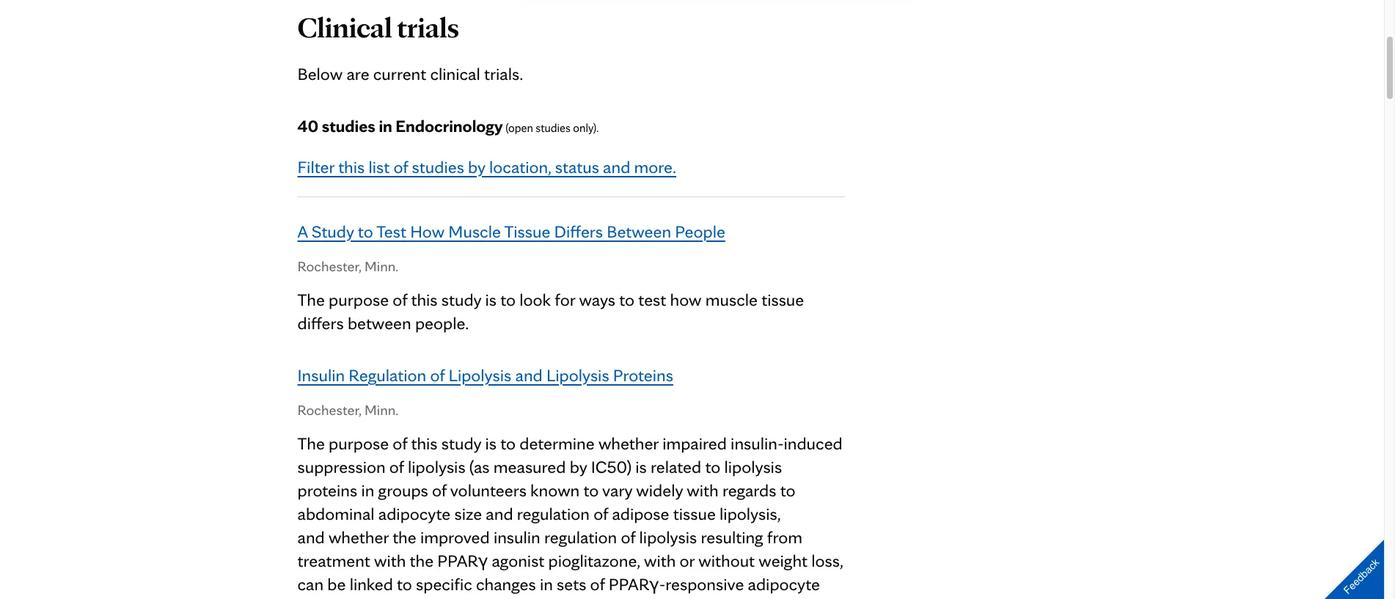 Task type: describe. For each thing, give the bounding box(es) containing it.
to lipolysis
[[705, 456, 782, 478]]

for
[[555, 289, 575, 310]]

volunteers
[[450, 480, 527, 501]]

1 vertical spatial adipocyte
[[748, 574, 820, 595]]

insulin
[[297, 365, 345, 386]]

the purpose of this study is to determine whether impaired insulin-induced suppression of lipolysis (as measured by ic50) is related to lipolysis proteins in groups of volunteers known to vary widely with regards to abdominal adipocyte size and regulation of adipose tissue lipolysis, and whether the improved insulin regulation of lipolysis resulting from treatment with the pparγ agonist pioglitazone, with or without weight loss, can be linked to specific changes in sets of pparγ-responsive adipocyte lipolysis proteins in ubo adults.
[[297, 433, 843, 599]]

differs
[[297, 312, 344, 334]]

0 vertical spatial this
[[338, 156, 365, 178]]

2 horizontal spatial lipolysis
[[639, 527, 697, 548]]

in left sets
[[540, 574, 553, 595]]

pparγ-
[[609, 574, 665, 595]]

40
[[297, 115, 319, 136]]

insulin
[[494, 527, 540, 548]]

(open
[[505, 121, 533, 135]]

ways
[[579, 289, 615, 310]]

agonist
[[492, 550, 544, 571]]

in down specific
[[423, 597, 436, 599]]

impaired
[[662, 433, 727, 454]]

minn. for regulation
[[365, 401, 399, 419]]

the purpose of this study is to look for ways to test how muscle tissue differs between people.
[[297, 289, 804, 334]]

a study to test how muscle tissue differs between people link
[[297, 221, 725, 242]]

to left vary at the bottom left
[[583, 480, 599, 501]]

1 horizontal spatial and
[[515, 365, 543, 386]]

between
[[348, 312, 411, 334]]

how
[[410, 221, 445, 242]]

whether
[[598, 433, 659, 454]]

study
[[312, 221, 354, 242]]

rochester, minn. for regulation
[[297, 401, 399, 419]]

endocrinology
[[396, 115, 503, 136]]

40 studies in endocrinology (open studies only).
[[297, 115, 599, 136]]

size
[[454, 503, 482, 524]]

0 vertical spatial regulation
[[517, 503, 590, 524]]

ubo
[[440, 597, 475, 599]]

is for to
[[485, 289, 497, 310]]

and inside the purpose of this study is to determine whether impaired insulin-induced suppression of lipolysis (as measured by ic50) is related to lipolysis proteins in groups of volunteers known to vary widely with regards to abdominal adipocyte size and regulation of adipose tissue lipolysis, and whether the improved insulin regulation of lipolysis resulting from treatment with the pparγ agonist pioglitazone, with or without weight loss, can be linked to specific changes in sets of pparγ-responsive adipocyte lipolysis proteins in ubo adults.
[[486, 503, 513, 524]]

more.
[[634, 156, 676, 178]]

insulin-
[[731, 433, 784, 454]]

2 horizontal spatial with
[[687, 480, 719, 501]]

ic50)
[[591, 456, 632, 478]]

a
[[297, 221, 308, 242]]

people.
[[415, 312, 469, 334]]

regulation
[[349, 365, 426, 386]]

filter this list of studies by location, status and more. link
[[297, 156, 676, 178]]

proteins
[[613, 365, 673, 386]]

0 vertical spatial proteins
[[297, 480, 357, 501]]

0 horizontal spatial by
[[468, 156, 485, 178]]

the for the purpose of this study is to determine whether impaired insulin-induced suppression of lipolysis (as measured by ic50) is related to lipolysis proteins in groups of volunteers known to vary widely with regards to abdominal adipocyte size and regulation of adipose tissue lipolysis, and whether the improved insulin regulation of lipolysis resulting from treatment with the pparγ agonist pioglitazone, with or without weight loss, can be linked to specific changes in sets of pparγ-responsive adipocyte lipolysis proteins in ubo adults.
[[297, 433, 325, 454]]

changes
[[476, 574, 536, 595]]

status
[[555, 156, 599, 178]]

lipolysis,
[[720, 503, 781, 524]]

tissue
[[504, 221, 550, 242]]

this for regulation
[[411, 433, 438, 454]]

trials.
[[484, 63, 523, 84]]

regards
[[722, 480, 776, 501]]

people
[[675, 221, 725, 242]]

current
[[373, 63, 426, 84]]

1 lipolysis from the left
[[449, 365, 511, 386]]

0 vertical spatial the
[[393, 527, 416, 548]]

(as
[[469, 456, 490, 478]]

0 horizontal spatial studies
[[322, 115, 375, 136]]

groups
[[378, 480, 428, 501]]

2 lipolysis from the left
[[546, 365, 609, 386]]

clinical trials
[[297, 10, 459, 45]]

studies inside 40 studies in endocrinology (open studies only).
[[536, 121, 571, 135]]

2 horizontal spatial and
[[603, 156, 630, 178]]

be
[[327, 574, 346, 595]]

loss,
[[811, 550, 843, 571]]

purpose for study
[[329, 289, 389, 310]]

is for to determine
[[485, 433, 497, 454]]

treatment
[[297, 550, 370, 571]]

list
[[369, 156, 390, 178]]

specific
[[416, 574, 472, 595]]

filter
[[297, 156, 334, 178]]

only).
[[573, 121, 599, 135]]



Task type: locate. For each thing, give the bounding box(es) containing it.
1 horizontal spatial by
[[570, 456, 587, 478]]

1 minn. from the top
[[365, 257, 399, 275]]

lipolysis
[[408, 456, 466, 478], [639, 527, 697, 548], [297, 597, 355, 599]]

rochester, minn.
[[297, 257, 399, 275], [297, 401, 399, 419]]

1 horizontal spatial adipocyte
[[748, 574, 820, 595]]

2 rochester, from the top
[[297, 401, 361, 419]]

2 rochester, minn. from the top
[[297, 401, 399, 419]]

by inside the purpose of this study is to determine whether impaired insulin-induced suppression of lipolysis (as measured by ic50) is related to lipolysis proteins in groups of volunteers known to vary widely with regards to abdominal adipocyte size and regulation of adipose tissue lipolysis, and whether the improved insulin regulation of lipolysis resulting from treatment with the pparγ agonist pioglitazone, with or without weight loss, can be linked to specific changes in sets of pparγ-responsive adipocyte lipolysis proteins in ubo adults.
[[570, 456, 587, 478]]

study inside the purpose of this study is to determine whether impaired insulin-induced suppression of lipolysis (as measured by ic50) is related to lipolysis proteins in groups of volunteers known to vary widely with regards to abdominal adipocyte size and regulation of adipose tissue lipolysis, and whether the improved insulin regulation of lipolysis resulting from treatment with the pparγ agonist pioglitazone, with or without weight loss, can be linked to specific changes in sets of pparγ-responsive adipocyte lipolysis proteins in ubo adults.
[[441, 433, 481, 454]]

this up groups
[[411, 433, 438, 454]]

below are current clinical trials.
[[297, 63, 523, 84]]

studies
[[322, 115, 375, 136], [536, 121, 571, 135], [412, 156, 464, 178]]

0 horizontal spatial lipolysis
[[297, 597, 355, 599]]

study up "people."
[[441, 289, 481, 310]]

1 study from the top
[[441, 289, 481, 310]]

minn. down regulation
[[365, 401, 399, 419]]

1 vertical spatial proteins
[[359, 597, 419, 599]]

purpose
[[329, 289, 389, 310], [329, 433, 389, 454]]

to left the test
[[358, 221, 373, 242]]

this for study
[[411, 289, 438, 310]]

purpose up suppression
[[329, 433, 389, 454]]

resulting
[[701, 527, 763, 548]]

differs
[[554, 221, 603, 242]]

1 horizontal spatial with
[[644, 550, 676, 571]]

lipolysis down be
[[297, 597, 355, 599]]

0 vertical spatial study
[[441, 289, 481, 310]]

to right regards
[[780, 480, 795, 501]]

the for the purpose of this study is to look for ways to test how muscle tissue differs between people.
[[297, 289, 325, 310]]

this up "people."
[[411, 289, 438, 310]]

regulation
[[517, 503, 590, 524], [544, 527, 617, 548]]

0 horizontal spatial adipocyte
[[378, 503, 451, 524]]

proteins
[[297, 480, 357, 501], [359, 597, 419, 599]]

lipolysis
[[449, 365, 511, 386], [546, 365, 609, 386]]

can
[[297, 574, 324, 595]]

measured
[[493, 456, 566, 478]]

rochester, down insulin
[[297, 401, 361, 419]]

1 vertical spatial regulation
[[544, 527, 617, 548]]

0 vertical spatial minn.
[[365, 257, 399, 275]]

1 horizontal spatial tissue
[[761, 289, 804, 310]]

sets
[[557, 574, 586, 595]]

2 the from the top
[[297, 433, 325, 454]]

muscle
[[448, 221, 501, 242]]

of
[[394, 156, 408, 178], [393, 289, 407, 310], [430, 365, 445, 386], [393, 433, 407, 454], [389, 456, 404, 478], [432, 480, 447, 501], [594, 503, 608, 524], [621, 527, 635, 548], [590, 574, 605, 595]]

clinical
[[430, 63, 480, 84]]

study inside the purpose of this study is to look for ways to test how muscle tissue differs between people.
[[441, 289, 481, 310]]

feedback button
[[1312, 528, 1395, 599]]

1 vertical spatial by
[[570, 456, 587, 478]]

with up linked
[[374, 550, 406, 571]]

0 vertical spatial the
[[297, 289, 325, 310]]

of inside the purpose of this study is to look for ways to test how muscle tissue differs between people.
[[393, 289, 407, 310]]

0 vertical spatial rochester, minn.
[[297, 257, 399, 275]]

with left "or"
[[644, 550, 676, 571]]

a study to test how muscle tissue differs between people
[[297, 221, 725, 242]]

1 purpose from the top
[[329, 289, 389, 310]]

rochester, for regulation
[[297, 401, 361, 419]]

1 vertical spatial lipolysis
[[639, 527, 697, 548]]

0 vertical spatial by
[[468, 156, 485, 178]]

below
[[297, 63, 343, 84]]

tissue inside the purpose of this study is to determine whether impaired insulin-induced suppression of lipolysis (as measured by ic50) is related to lipolysis proteins in groups of volunteers known to vary widely with regards to abdominal adipocyte size and regulation of adipose tissue lipolysis, and whether the improved insulin regulation of lipolysis resulting from treatment with the pparγ agonist pioglitazone, with or without weight loss, can be linked to specific changes in sets of pparγ-responsive adipocyte lipolysis proteins in ubo adults.
[[673, 503, 716, 524]]

look
[[520, 289, 551, 310]]

adults.
[[479, 597, 527, 599]]

0 vertical spatial purpose
[[329, 289, 389, 310]]

studies left "only)."
[[536, 121, 571, 135]]

1 vertical spatial this
[[411, 289, 438, 310]]

1 vertical spatial and
[[515, 365, 543, 386]]

lipolysis down "people."
[[449, 365, 511, 386]]

rochester, minn. for study
[[297, 257, 399, 275]]

known
[[530, 480, 580, 501]]

and down volunteers at the bottom left
[[486, 503, 513, 524]]

0 vertical spatial and
[[603, 156, 630, 178]]

lipolysis left proteins
[[546, 365, 609, 386]]

1 vertical spatial rochester,
[[297, 401, 361, 419]]

widely
[[636, 480, 683, 501]]

between
[[607, 221, 671, 242]]

studies down 40 studies in endocrinology (open studies only).
[[412, 156, 464, 178]]

study for to
[[441, 289, 481, 310]]

lipolysis up groups
[[408, 456, 466, 478]]

this
[[338, 156, 365, 178], [411, 289, 438, 310], [411, 433, 438, 454]]

studies right 40
[[322, 115, 375, 136]]

adipose
[[612, 503, 669, 524]]

is inside the purpose of this study is to look for ways to test how muscle tissue differs between people.
[[485, 289, 497, 310]]

1 vertical spatial tissue
[[673, 503, 716, 524]]

insulin regulation of lipolysis and lipolysis proteins link
[[297, 365, 673, 386]]

0 horizontal spatial tissue
[[673, 503, 716, 524]]

regulation down known
[[517, 503, 590, 524]]

induced
[[784, 433, 843, 454]]

to left "test"
[[619, 289, 635, 310]]

0 vertical spatial rochester,
[[297, 257, 361, 275]]

2 vertical spatial this
[[411, 433, 438, 454]]

1 vertical spatial purpose
[[329, 433, 389, 454]]

test
[[376, 221, 406, 242]]

minn. down the test
[[365, 257, 399, 275]]

1 the from the top
[[297, 289, 325, 310]]

study for to determine
[[441, 433, 481, 454]]

purpose for regulation
[[329, 433, 389, 454]]

is down whether
[[635, 456, 647, 478]]

the down groups
[[393, 527, 416, 548]]

rochester, down study
[[297, 257, 361, 275]]

to right linked
[[397, 574, 412, 595]]

1 vertical spatial study
[[441, 433, 481, 454]]

with
[[687, 480, 719, 501], [374, 550, 406, 571], [644, 550, 676, 571]]

vary
[[602, 480, 632, 501]]

and whether
[[297, 527, 389, 548]]

0 horizontal spatial with
[[374, 550, 406, 571]]

by
[[468, 156, 485, 178], [570, 456, 587, 478]]

by left location, at the left of page
[[468, 156, 485, 178]]

to determine
[[500, 433, 595, 454]]

2 study from the top
[[441, 433, 481, 454]]

2 minn. from the top
[[365, 401, 399, 419]]

1 vertical spatial the
[[410, 550, 434, 571]]

minn. for study
[[365, 257, 399, 275]]

with down related
[[687, 480, 719, 501]]

1 vertical spatial minn.
[[365, 401, 399, 419]]

insulin regulation of lipolysis and lipolysis proteins
[[297, 365, 673, 386]]

1 vertical spatial rochester, minn.
[[297, 401, 399, 419]]

0 horizontal spatial proteins
[[297, 480, 357, 501]]

2 horizontal spatial studies
[[536, 121, 571, 135]]

weight
[[759, 550, 808, 571]]

the up suppression
[[297, 433, 325, 454]]

1 rochester, from the top
[[297, 257, 361, 275]]

2 vertical spatial is
[[635, 456, 647, 478]]

2 purpose from the top
[[329, 433, 389, 454]]

minn.
[[365, 257, 399, 275], [365, 401, 399, 419]]

in up list
[[379, 115, 392, 136]]

rochester, minn. down study
[[297, 257, 399, 275]]

purpose inside the purpose of this study is to look for ways to test how muscle tissue differs between people.
[[329, 289, 389, 310]]

rochester, for study
[[297, 257, 361, 275]]

1 horizontal spatial lipolysis
[[408, 456, 466, 478]]

by left "ic50)"
[[570, 456, 587, 478]]

abdominal
[[297, 503, 375, 524]]

the inside the purpose of this study is to look for ways to test how muscle tissue differs between people.
[[297, 289, 325, 310]]

without
[[699, 550, 755, 571]]

this inside the purpose of this study is to look for ways to test how muscle tissue differs between people.
[[411, 289, 438, 310]]

rochester,
[[297, 257, 361, 275], [297, 401, 361, 419]]

proteins up abdominal at the bottom of page
[[297, 480, 357, 501]]

responsive
[[665, 574, 744, 595]]

1 horizontal spatial studies
[[412, 156, 464, 178]]

pparγ
[[437, 550, 488, 571]]

muscle
[[705, 289, 758, 310]]

0 vertical spatial lipolysis
[[408, 456, 466, 478]]

the up specific
[[410, 550, 434, 571]]

clinical
[[297, 10, 392, 45]]

adipocyte
[[378, 503, 451, 524], [748, 574, 820, 595]]

to
[[358, 221, 373, 242], [500, 289, 516, 310], [619, 289, 635, 310], [583, 480, 599, 501], [780, 480, 795, 501], [397, 574, 412, 595]]

location,
[[489, 156, 551, 178]]

filter this list of studies by location, status and more.
[[297, 156, 676, 178]]

2 vertical spatial and
[[486, 503, 513, 524]]

test
[[638, 289, 666, 310]]

study up (as
[[441, 433, 481, 454]]

lipolysis up "or"
[[639, 527, 697, 548]]

0 vertical spatial tissue
[[761, 289, 804, 310]]

from
[[767, 527, 803, 548]]

or
[[680, 550, 695, 571]]

are
[[347, 63, 369, 84]]

1 vertical spatial the
[[297, 433, 325, 454]]

0 vertical spatial adipocyte
[[378, 503, 451, 524]]

tissue down widely at the bottom of page
[[673, 503, 716, 524]]

trials
[[397, 10, 459, 45]]

related
[[651, 456, 701, 478]]

suppression
[[297, 456, 386, 478]]

tissue right muscle
[[761, 289, 804, 310]]

linked
[[350, 574, 393, 595]]

this left list
[[338, 156, 365, 178]]

in down suppression
[[361, 480, 374, 501]]

the
[[393, 527, 416, 548], [410, 550, 434, 571]]

1 vertical spatial is
[[485, 433, 497, 454]]

purpose up between
[[329, 289, 389, 310]]

how
[[670, 289, 702, 310]]

the up 'differs' at left
[[297, 289, 325, 310]]

is up (as
[[485, 433, 497, 454]]

the
[[297, 289, 325, 310], [297, 433, 325, 454]]

1 rochester, minn. from the top
[[297, 257, 399, 275]]

0 horizontal spatial and
[[486, 503, 513, 524]]

regulation up pioglitazone,
[[544, 527, 617, 548]]

proteins down linked
[[359, 597, 419, 599]]

is left look
[[485, 289, 497, 310]]

to left look
[[500, 289, 516, 310]]

purpose inside the purpose of this study is to determine whether impaired insulin-induced suppression of lipolysis (as measured by ic50) is related to lipolysis proteins in groups of volunteers known to vary widely with regards to abdominal adipocyte size and regulation of adipose tissue lipolysis, and whether the improved insulin regulation of lipolysis resulting from treatment with the pparγ agonist pioglitazone, with or without weight loss, can be linked to specific changes in sets of pparγ-responsive adipocyte lipolysis proteins in ubo adults.
[[329, 433, 389, 454]]

0 vertical spatial is
[[485, 289, 497, 310]]

pioglitazone,
[[548, 550, 640, 571]]

the inside the purpose of this study is to determine whether impaired insulin-induced suppression of lipolysis (as measured by ic50) is related to lipolysis proteins in groups of volunteers known to vary widely with regards to abdominal adipocyte size and regulation of adipose tissue lipolysis, and whether the improved insulin regulation of lipolysis resulting from treatment with the pparγ agonist pioglitazone, with or without weight loss, can be linked to specific changes in sets of pparγ-responsive adipocyte lipolysis proteins in ubo adults.
[[297, 433, 325, 454]]

tissue inside the purpose of this study is to look for ways to test how muscle tissue differs between people.
[[761, 289, 804, 310]]

this inside the purpose of this study is to determine whether impaired insulin-induced suppression of lipolysis (as measured by ic50) is related to lipolysis proteins in groups of volunteers known to vary widely with regards to abdominal adipocyte size and regulation of adipose tissue lipolysis, and whether the improved insulin regulation of lipolysis resulting from treatment with the pparγ agonist pioglitazone, with or without weight loss, can be linked to specific changes in sets of pparγ-responsive adipocyte lipolysis proteins in ubo adults.
[[411, 433, 438, 454]]

1 horizontal spatial lipolysis
[[546, 365, 609, 386]]

1 horizontal spatial proteins
[[359, 597, 419, 599]]

2 vertical spatial lipolysis
[[297, 597, 355, 599]]

adipocyte down weight
[[748, 574, 820, 595]]

and left more.
[[603, 156, 630, 178]]

feedback
[[1341, 556, 1381, 597]]

adipocyte down groups
[[378, 503, 451, 524]]

rochester, minn. down insulin
[[297, 401, 399, 419]]

and down the purpose of this study is to look for ways to test how muscle tissue differs between people.
[[515, 365, 543, 386]]

improved
[[420, 527, 490, 548]]

study
[[441, 289, 481, 310], [441, 433, 481, 454]]

tissue
[[761, 289, 804, 310], [673, 503, 716, 524]]

0 horizontal spatial lipolysis
[[449, 365, 511, 386]]



Task type: vqa. For each thing, say whether or not it's contained in the screenshot.
the Phoenix/Scottsdale,
no



